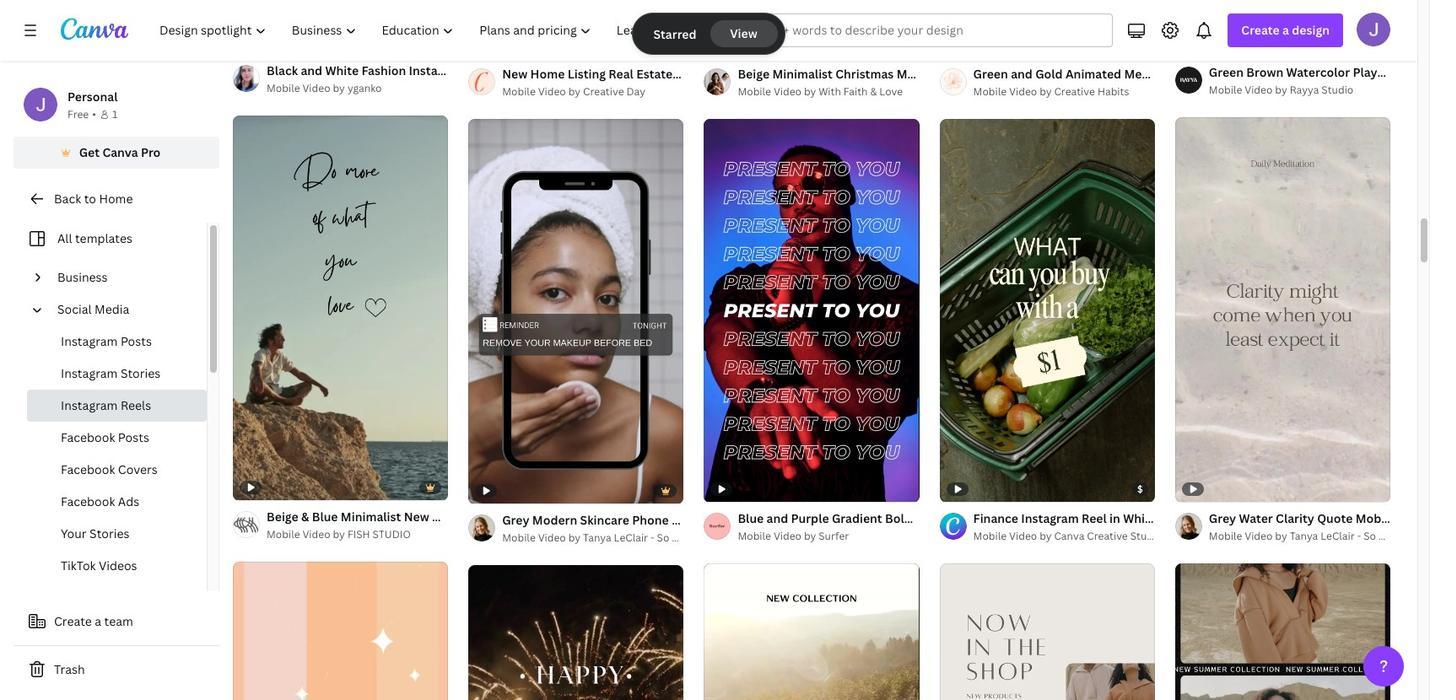 Task type: describe. For each thing, give the bounding box(es) containing it.
grey modern skincare phone reminder mobile video link
[[502, 511, 806, 530]]

by inside the mobile video by surfer link
[[804, 529, 816, 543]]

media
[[95, 301, 129, 317]]

tanya inside grey water clarity quote mobile video mobile video by tanya leclair - so swell studi
[[1290, 529, 1319, 543]]

stories for instagram stories
[[121, 365, 161, 381]]

by inside grey modern skincare phone reminder mobile video mobile video by tanya leclair - so swell studio
[[569, 531, 581, 545]]

phone
[[632, 512, 669, 528]]

tanya inside grey modern skincare phone reminder mobile video mobile video by tanya leclair - so swell studio
[[583, 531, 612, 545]]

back
[[54, 191, 81, 207]]

grey modern skincare phone reminder mobile video mobile video by tanya leclair - so swell studio
[[502, 512, 806, 545]]

beige & blue minimalist new motivational quote mobile video mobile video by fish studio
[[267, 509, 622, 542]]

facebook for facebook covers
[[61, 462, 115, 478]]

$ for mobile video by canva creative studio
[[1138, 483, 1143, 495]]

mobile video by yganko link
[[267, 80, 448, 97]]

free
[[68, 107, 89, 122]]

mobile video by creative habits
[[974, 85, 1130, 99]]

facebook for facebook ads
[[61, 494, 115, 510]]

mobile video by with faith & love link
[[738, 84, 920, 101]]

trash
[[54, 662, 85, 678]]

fish
[[348, 527, 370, 542]]

rayya
[[1290, 83, 1319, 97]]

studio
[[373, 527, 411, 542]]

social media
[[57, 301, 129, 317]]

mobile video by tanya leclair - so swell studio link
[[502, 530, 732, 547]]

top level navigation element
[[149, 14, 678, 47]]

create a team
[[54, 614, 133, 630]]

tiktok videos link
[[27, 550, 207, 582]]

instagram stories
[[61, 365, 161, 381]]

real
[[609, 66, 634, 82]]

covers
[[118, 462, 158, 478]]

1
[[112, 107, 118, 122]]

instagram posts link
[[27, 326, 207, 358]]

ads
[[118, 494, 139, 510]]

reminder
[[672, 512, 728, 528]]

clarity
[[1276, 511, 1315, 527]]

create a design
[[1242, 22, 1330, 38]]

social media link
[[51, 294, 197, 326]]

mobile video by canva creative studio link
[[974, 528, 1163, 545]]

instagram posts
[[61, 333, 152, 349]]

status containing view
[[633, 14, 784, 54]]

white
[[325, 62, 359, 78]]

$ for mobile video by rayya studio
[[1373, 36, 1379, 49]]

listing
[[568, 66, 606, 82]]

black
[[267, 62, 298, 78]]

back to home
[[54, 191, 133, 207]]

view
[[730, 25, 758, 41]]

yganko
[[348, 81, 382, 95]]

your stories
[[61, 526, 130, 542]]

mobile video by creative habits link
[[974, 84, 1155, 101]]

love
[[880, 85, 903, 99]]

with
[[819, 85, 841, 99]]

canva inside 'link'
[[1055, 529, 1085, 543]]

so inside grey water clarity quote mobile video mobile video by tanya leclair - so swell studi
[[1364, 529, 1376, 543]]

by inside black and white fashion instagram reel mobile video by yganko
[[333, 81, 345, 95]]

beige minimalist christmas mobile video mobile video by with faith & love
[[738, 66, 972, 99]]

by inside mobile video by creative habits link
[[1040, 85, 1052, 99]]

quote inside beige & blue minimalist new motivational quote mobile video mobile video by fish studio
[[508, 509, 544, 525]]

create a design button
[[1228, 14, 1344, 47]]

create for create a design
[[1242, 22, 1280, 38]]

beige minimalist christmas mobile video link
[[738, 65, 972, 84]]

water
[[1239, 511, 1273, 527]]

instagram for instagram posts
[[61, 333, 118, 349]]

studio inside 'link'
[[1131, 529, 1163, 543]]

grey for grey modern skincare phone reminder mobile video
[[502, 512, 530, 528]]

so inside grey modern skincare phone reminder mobile video mobile video by tanya leclair - so swell studio
[[657, 531, 670, 545]]

blue
[[312, 509, 338, 525]]

modern neutral fashion product promotional mobile video image
[[940, 564, 1155, 700]]

design
[[1292, 22, 1330, 38]]

all
[[57, 230, 72, 246]]

faith
[[844, 85, 868, 99]]

trash link
[[14, 653, 219, 687]]

personal
[[68, 89, 118, 105]]

mobile video by rayya studio
[[1209, 83, 1354, 97]]

habits
[[1098, 85, 1130, 99]]

to
[[84, 191, 96, 207]]

starred
[[654, 26, 697, 42]]

2 horizontal spatial studio
[[1322, 83, 1354, 97]]

mobile video by surfer
[[738, 529, 849, 543]]

day
[[627, 85, 646, 99]]

& inside beige minimalist christmas mobile video mobile video by with faith & love
[[871, 85, 877, 99]]

beige for beige & blue minimalist new motivational quote mobile video
[[267, 509, 299, 525]]

by inside grey water clarity quote mobile video mobile video by tanya leclair - so swell studi
[[1276, 529, 1288, 543]]

Search search field
[[752, 14, 1103, 46]]

mobile inside mobile video by canva creative studio 'link'
[[974, 529, 1007, 543]]

grey water clarity quote mobile video link
[[1209, 510, 1431, 528]]

reels
[[121, 398, 151, 414]]

create for create a team
[[54, 614, 92, 630]]

mobile video by creative day link
[[502, 84, 684, 101]]

mobile video by tanya leclair - so swell studi link
[[1209, 528, 1431, 545]]

all templates link
[[24, 223, 197, 255]]

creative inside 'link'
[[1087, 529, 1128, 543]]

mobile video by fish studio link
[[267, 526, 448, 543]]

new home listing real estate instagram reel link
[[502, 65, 761, 84]]

beige & blue minimalist new motivational quote mobile video link
[[267, 508, 622, 526]]



Task type: locate. For each thing, give the bounding box(es) containing it.
so down grey modern skincare phone reminder mobile video link
[[657, 531, 670, 545]]

facebook up facebook ads
[[61, 462, 115, 478]]

so
[[1364, 529, 1376, 543], [657, 531, 670, 545]]

a left team
[[95, 614, 101, 630]]

new inside new home listing real estate instagram reel mobile video by creative day
[[502, 66, 528, 82]]

leclair inside grey modern skincare phone reminder mobile video mobile video by tanya leclair - so swell studio
[[614, 531, 648, 545]]

reel inside black and white fashion instagram reel mobile video by yganko
[[470, 62, 495, 78]]

create left design
[[1242, 22, 1280, 38]]

grey water clarity quote mobile video mobile video by tanya leclair - so swell studi
[[1209, 511, 1431, 543]]

None search field
[[719, 14, 1113, 47]]

business
[[57, 269, 108, 285]]

a inside dropdown button
[[1283, 22, 1290, 38]]

creative
[[583, 85, 624, 99], [1055, 85, 1095, 99], [1087, 529, 1128, 543]]

your stories link
[[27, 518, 207, 550]]

new left 'listing'
[[502, 66, 528, 82]]

motivational
[[432, 509, 505, 525]]

grey inside grey water clarity quote mobile video mobile video by tanya leclair - so swell studi
[[1209, 511, 1237, 527]]

1 horizontal spatial leclair
[[1321, 529, 1355, 543]]

0 horizontal spatial swell
[[672, 531, 698, 545]]

0 vertical spatial minimalist
[[773, 66, 833, 82]]

0 horizontal spatial reel
[[470, 62, 495, 78]]

view button
[[710, 20, 778, 47]]

instagram inside new home listing real estate instagram reel mobile video by creative day
[[676, 66, 733, 82]]

leclair inside grey water clarity quote mobile video mobile video by tanya leclair - so swell studi
[[1321, 529, 1355, 543]]

by inside beige & blue minimalist new motivational quote mobile video mobile video by fish studio
[[333, 527, 345, 542]]

1 vertical spatial create
[[54, 614, 92, 630]]

swell inside grey modern skincare phone reminder mobile video mobile video by tanya leclair - so swell studio
[[672, 531, 698, 545]]

stories for your stories
[[90, 526, 130, 542]]

by inside mobile video by rayya studio link
[[1276, 83, 1288, 97]]

creative inside new home listing real estate instagram reel mobile video by creative day
[[583, 85, 624, 99]]

0 horizontal spatial grey
[[502, 512, 530, 528]]

0 vertical spatial beige
[[738, 66, 770, 82]]

0 horizontal spatial studio
[[700, 531, 732, 545]]

•
[[92, 107, 96, 122]]

video inside new home listing real estate instagram reel mobile video by creative day
[[538, 85, 566, 99]]

posts for instagram posts
[[121, 333, 152, 349]]

quote
[[508, 509, 544, 525], [1318, 511, 1353, 527]]

1 vertical spatial a
[[95, 614, 101, 630]]

swell inside grey water clarity quote mobile video mobile video by tanya leclair - so swell studi
[[1379, 529, 1405, 543]]

canva
[[102, 144, 138, 160], [1055, 529, 1085, 543]]

quote up mobile video by tanya leclair - so swell studi link
[[1318, 511, 1353, 527]]

0 vertical spatial canva
[[102, 144, 138, 160]]

facebook for facebook posts
[[61, 430, 115, 446]]

- inside grey water clarity quote mobile video mobile video by tanya leclair - so swell studi
[[1358, 529, 1361, 543]]

mobile inside black and white fashion instagram reel mobile video by yganko
[[267, 81, 300, 95]]

1 horizontal spatial quote
[[1318, 511, 1353, 527]]

facebook
[[61, 430, 115, 446], [61, 462, 115, 478], [61, 494, 115, 510]]

0 horizontal spatial tanya
[[583, 531, 612, 545]]

reel inside new home listing real estate instagram reel mobile video by creative day
[[736, 66, 761, 82]]

quote right motivational
[[508, 509, 544, 525]]

jacob simon image
[[1357, 13, 1391, 46]]

grey inside grey modern skincare phone reminder mobile video mobile video by tanya leclair - so swell studio
[[502, 512, 530, 528]]

new
[[502, 66, 528, 82], [404, 509, 429, 525]]

by inside new home listing real estate instagram reel mobile video by creative day
[[569, 85, 581, 99]]

mobile inside mobile video by creative habits link
[[974, 85, 1007, 99]]

so left studi
[[1364, 529, 1376, 543]]

facebook ads link
[[27, 486, 207, 518]]

1 horizontal spatial canva
[[1055, 529, 1085, 543]]

beige inside beige minimalist christmas mobile video mobile video by with faith & love
[[738, 66, 770, 82]]

black and white fashion instagram reel mobile video by yganko
[[267, 62, 495, 95]]

instagram down starred
[[676, 66, 733, 82]]

& left love
[[871, 85, 877, 99]]

business link
[[51, 262, 197, 294]]

facebook posts link
[[27, 422, 207, 454]]

1 vertical spatial minimalist
[[341, 509, 401, 525]]

& inside beige & blue minimalist new motivational quote mobile video mobile video by fish studio
[[301, 509, 309, 525]]

1 horizontal spatial tanya
[[1290, 529, 1319, 543]]

3 facebook from the top
[[61, 494, 115, 510]]

0 horizontal spatial so
[[657, 531, 670, 545]]

minimalist up the mobile video by with faith & love link
[[773, 66, 833, 82]]

instagram inside "instagram posts" link
[[61, 333, 118, 349]]

grey
[[1209, 511, 1237, 527], [502, 512, 530, 528]]

minimalist up fish
[[341, 509, 401, 525]]

1 horizontal spatial so
[[1364, 529, 1376, 543]]

1 vertical spatial new
[[404, 509, 429, 525]]

surfer
[[819, 529, 849, 543]]

1 horizontal spatial -
[[1358, 529, 1361, 543]]

tanya down clarity
[[1290, 529, 1319, 543]]

and
[[301, 62, 323, 78]]

a left design
[[1283, 22, 1290, 38]]

facebook ads
[[61, 494, 139, 510]]

0 horizontal spatial create
[[54, 614, 92, 630]]

instagram for instagram reels
[[61, 398, 118, 414]]

facebook posts
[[61, 430, 149, 446]]

0 horizontal spatial $
[[902, 38, 908, 51]]

instagram inside instagram stories link
[[61, 365, 118, 381]]

2 facebook from the top
[[61, 462, 115, 478]]

video
[[939, 66, 972, 82], [303, 81, 330, 95], [1245, 83, 1273, 97], [538, 85, 566, 99], [774, 85, 802, 99], [1009, 85, 1037, 99], [589, 509, 622, 525], [1398, 511, 1431, 527], [773, 512, 806, 528], [303, 527, 330, 542], [774, 529, 802, 543], [1009, 529, 1037, 543], [1245, 529, 1273, 543], [538, 531, 566, 545]]

0 horizontal spatial minimalist
[[341, 509, 401, 525]]

a inside button
[[95, 614, 101, 630]]

- inside grey modern skincare phone reminder mobile video mobile video by tanya leclair - so swell studio
[[651, 531, 655, 545]]

minimalist
[[773, 66, 833, 82], [341, 509, 401, 525]]

create a team button
[[14, 605, 219, 639]]

0 vertical spatial a
[[1283, 22, 1290, 38]]

leclair down grey water clarity quote mobile video link on the right of the page
[[1321, 529, 1355, 543]]

1 horizontal spatial beige
[[738, 66, 770, 82]]

0 vertical spatial new
[[502, 66, 528, 82]]

tanya
[[1290, 529, 1319, 543], [583, 531, 612, 545]]

instagram down "top level navigation" element
[[409, 62, 467, 78]]

instagram for instagram stories
[[61, 365, 118, 381]]

christmas
[[836, 66, 894, 82]]

leclair
[[1321, 529, 1355, 543], [614, 531, 648, 545]]

1 horizontal spatial grey
[[1209, 511, 1237, 527]]

templates
[[75, 230, 132, 246]]

grey left water
[[1209, 511, 1237, 527]]

video inside black and white fashion instagram reel mobile video by yganko
[[303, 81, 330, 95]]

facebook down the instagram reels
[[61, 430, 115, 446]]

fashion
[[362, 62, 406, 78]]

tiktok videos
[[61, 558, 137, 574]]

1 horizontal spatial &
[[871, 85, 877, 99]]

videos
[[99, 558, 137, 574]]

mobile video by surfer link
[[738, 528, 920, 545]]

create left team
[[54, 614, 92, 630]]

mobile inside mobile video by rayya studio link
[[1209, 83, 1243, 97]]

back to home link
[[14, 182, 219, 216]]

leclair down the phone
[[614, 531, 648, 545]]

instagram up the instagram reels
[[61, 365, 118, 381]]

0 horizontal spatial -
[[651, 531, 655, 545]]

posts down reels
[[118, 430, 149, 446]]

1 horizontal spatial studio
[[1131, 529, 1163, 543]]

1 horizontal spatial $
[[1138, 483, 1143, 495]]

free •
[[68, 107, 96, 122]]

grey left modern
[[502, 512, 530, 528]]

beige left blue on the bottom of the page
[[267, 509, 299, 525]]

posts
[[121, 333, 152, 349], [118, 430, 149, 446]]

- down grey modern skincare phone reminder mobile video link
[[651, 531, 655, 545]]

beige for beige minimalist christmas mobile video
[[738, 66, 770, 82]]

1 horizontal spatial minimalist
[[773, 66, 833, 82]]

get canva pro button
[[14, 137, 219, 169]]

0 horizontal spatial a
[[95, 614, 101, 630]]

grey for grey water clarity quote mobile video
[[1209, 511, 1237, 527]]

&
[[871, 85, 877, 99], [301, 509, 309, 525]]

instagram reels
[[61, 398, 151, 414]]

1 horizontal spatial a
[[1283, 22, 1290, 38]]

instagram up facebook posts
[[61, 398, 118, 414]]

1 facebook from the top
[[61, 430, 115, 446]]

by inside mobile video by canva creative studio 'link'
[[1040, 529, 1052, 543]]

& left blue on the bottom of the page
[[301, 509, 309, 525]]

studi
[[1407, 529, 1431, 543]]

0 vertical spatial posts
[[121, 333, 152, 349]]

mobile video by rayya studio link
[[1209, 82, 1391, 99]]

tiktok
[[61, 558, 96, 574]]

beige inside beige & blue minimalist new motivational quote mobile video mobile video by fish studio
[[267, 509, 299, 525]]

your
[[61, 526, 87, 542]]

1 vertical spatial posts
[[118, 430, 149, 446]]

tanya down skincare
[[583, 531, 612, 545]]

team
[[104, 614, 133, 630]]

1 vertical spatial home
[[99, 191, 133, 207]]

swell left studi
[[1379, 529, 1405, 543]]

create inside create a team button
[[54, 614, 92, 630]]

beige
[[738, 66, 770, 82], [267, 509, 299, 525]]

0 horizontal spatial &
[[301, 509, 309, 525]]

1 horizontal spatial new
[[502, 66, 528, 82]]

2 vertical spatial facebook
[[61, 494, 115, 510]]

0 vertical spatial &
[[871, 85, 877, 99]]

mobile video by canva creative studio
[[974, 529, 1163, 543]]

stories down the facebook ads link
[[90, 526, 130, 542]]

skincare
[[580, 512, 629, 528]]

posts for facebook posts
[[118, 430, 149, 446]]

1 vertical spatial beige
[[267, 509, 299, 525]]

0 horizontal spatial leclair
[[614, 531, 648, 545]]

reel down view button
[[736, 66, 761, 82]]

all templates
[[57, 230, 132, 246]]

1 vertical spatial stories
[[90, 526, 130, 542]]

$ for mobile video by with faith & love
[[902, 38, 908, 51]]

mobile inside new home listing real estate instagram reel mobile video by creative day
[[502, 85, 536, 99]]

create inside create a design dropdown button
[[1242, 22, 1280, 38]]

get
[[79, 144, 100, 160]]

canva inside button
[[102, 144, 138, 160]]

home right to
[[99, 191, 133, 207]]

0 horizontal spatial quote
[[508, 509, 544, 525]]

0 vertical spatial stories
[[121, 365, 161, 381]]

facebook covers link
[[27, 454, 207, 486]]

0 vertical spatial create
[[1242, 22, 1280, 38]]

pro
[[141, 144, 161, 160]]

create
[[1242, 22, 1280, 38], [54, 614, 92, 630]]

video inside 'link'
[[1009, 529, 1037, 543]]

instagram inside black and white fashion instagram reel mobile video by yganko
[[409, 62, 467, 78]]

instagram
[[409, 62, 467, 78], [676, 66, 733, 82], [61, 333, 118, 349], [61, 365, 118, 381], [61, 398, 118, 414]]

facebook up your stories
[[61, 494, 115, 510]]

quote inside grey water clarity quote mobile video mobile video by tanya leclair - so swell studi
[[1318, 511, 1353, 527]]

home left 'listing'
[[530, 66, 565, 82]]

1 vertical spatial canva
[[1055, 529, 1085, 543]]

stories up reels
[[121, 365, 161, 381]]

1 horizontal spatial swell
[[1379, 529, 1405, 543]]

a
[[1283, 22, 1290, 38], [95, 614, 101, 630]]

0 horizontal spatial canva
[[102, 144, 138, 160]]

facebook covers
[[61, 462, 158, 478]]

home inside new home listing real estate instagram reel mobile video by creative day
[[530, 66, 565, 82]]

minimalist inside beige & blue minimalist new motivational quote mobile video mobile video by fish studio
[[341, 509, 401, 525]]

1 vertical spatial facebook
[[61, 462, 115, 478]]

by inside beige minimalist christmas mobile video mobile video by with faith & love
[[804, 85, 816, 99]]

minimalist inside beige minimalist christmas mobile video mobile video by with faith & love
[[773, 66, 833, 82]]

a for design
[[1283, 22, 1290, 38]]

0 horizontal spatial beige
[[267, 509, 299, 525]]

1 horizontal spatial home
[[530, 66, 565, 82]]

1 horizontal spatial reel
[[736, 66, 761, 82]]

mobile
[[897, 66, 936, 82], [267, 81, 300, 95], [1209, 83, 1243, 97], [502, 85, 536, 99], [738, 85, 771, 99], [974, 85, 1007, 99], [546, 509, 586, 525], [1356, 511, 1396, 527], [730, 512, 770, 528], [267, 527, 300, 542], [738, 529, 771, 543], [974, 529, 1007, 543], [1209, 529, 1243, 543], [502, 531, 536, 545]]

new up studio at left
[[404, 509, 429, 525]]

posts down social media link
[[121, 333, 152, 349]]

black and white fashion instagram reel link
[[267, 62, 495, 80]]

2 horizontal spatial $
[[1373, 36, 1379, 49]]

modern
[[532, 512, 577, 528]]

social
[[57, 301, 92, 317]]

- down grey water clarity quote mobile video link on the right of the page
[[1358, 529, 1361, 543]]

stories
[[121, 365, 161, 381], [90, 526, 130, 542]]

studio inside grey modern skincare phone reminder mobile video mobile video by tanya leclair - so swell studio
[[700, 531, 732, 545]]

get canva pro
[[79, 144, 161, 160]]

reel down "top level navigation" element
[[470, 62, 495, 78]]

new inside beige & blue minimalist new motivational quote mobile video mobile video by fish studio
[[404, 509, 429, 525]]

0 vertical spatial facebook
[[61, 430, 115, 446]]

$
[[1373, 36, 1379, 49], [902, 38, 908, 51], [1138, 483, 1143, 495]]

instagram down social media
[[61, 333, 118, 349]]

instagram stories link
[[27, 358, 207, 390]]

new home listing real estate instagram reel mobile video by creative day
[[502, 66, 761, 99]]

1 vertical spatial &
[[301, 509, 309, 525]]

a for team
[[95, 614, 101, 630]]

status
[[633, 14, 784, 54]]

0 horizontal spatial home
[[99, 191, 133, 207]]

1 horizontal spatial create
[[1242, 22, 1280, 38]]

swell down the reminder
[[672, 531, 698, 545]]

reel
[[470, 62, 495, 78], [736, 66, 761, 82]]

0 vertical spatial home
[[530, 66, 565, 82]]

beige down view button
[[738, 66, 770, 82]]

0 horizontal spatial new
[[404, 509, 429, 525]]



Task type: vqa. For each thing, say whether or not it's contained in the screenshot.
bottommost &
yes



